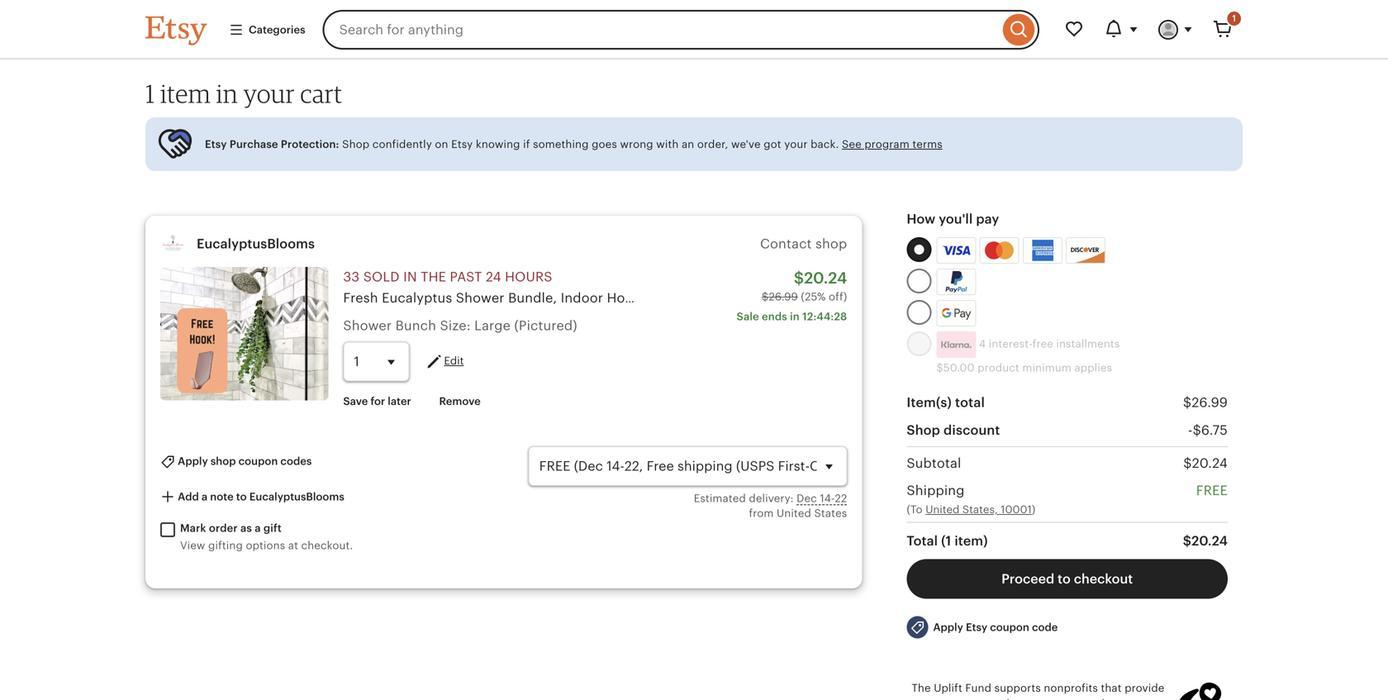 Task type: locate. For each thing, give the bounding box(es) containing it.
22
[[835, 492, 848, 505]]

uplift fund image
[[1177, 681, 1224, 700]]

0 vertical spatial 1
[[1233, 13, 1237, 24]]

14-
[[820, 492, 835, 505]]

for
[[371, 395, 385, 408]]

1 horizontal spatial in
[[404, 270, 417, 285]]

view
[[180, 540, 205, 552]]

20.24 down free
[[1192, 534, 1229, 549]]

plant,
[[652, 291, 688, 306], [804, 291, 841, 306]]

in for the
[[404, 270, 417, 285]]

united
[[926, 503, 960, 516], [777, 507, 812, 520]]

cart
[[300, 78, 343, 109]]

item(s) total
[[907, 395, 985, 410]]

0 horizontal spatial a
[[202, 491, 208, 503]]

3 eucalyptus from the left
[[1123, 291, 1193, 306]]

coupon up add a note to eucalyptusblooms
[[239, 455, 278, 467]]

0 vertical spatial shop
[[816, 237, 848, 251]]

confidently
[[373, 138, 432, 151]]

in left the the
[[404, 270, 417, 285]]

1 horizontal spatial plant,
[[804, 291, 841, 306]]

eucalyptus right ,
[[1123, 291, 1193, 306]]

light
[[1036, 291, 1069, 306]]

0 vertical spatial eucalyptusblooms
[[197, 237, 315, 251]]

low
[[1006, 291, 1032, 306]]

total
[[907, 534, 938, 549]]

1 vertical spatial 26.99
[[1192, 395, 1229, 410]]

plant, up "12:44:28"
[[804, 291, 841, 306]]

12:44:28
[[803, 310, 848, 323]]

apply for apply shop coupon codes
[[178, 455, 208, 467]]

1 horizontal spatial plants
[[1197, 291, 1236, 306]]

2 vertical spatial 20.24
[[1192, 534, 1229, 549]]

$ 26.99
[[1184, 395, 1229, 410]]

None search field
[[323, 10, 1040, 50]]

,
[[1115, 291, 1119, 306]]

from
[[749, 507, 774, 520]]

0 horizontal spatial plants
[[1072, 291, 1111, 306]]

26.99 up ends
[[769, 290, 798, 303]]

product
[[978, 362, 1020, 374]]

minimum
[[1023, 362, 1072, 374]]

0 horizontal spatial apply
[[178, 455, 208, 467]]

1 horizontal spatial shop
[[907, 423, 941, 438]]

1 vertical spatial in
[[404, 270, 417, 285]]

0 horizontal spatial shower
[[343, 318, 392, 333]]

how you'll pay
[[907, 212, 1000, 227]]

eucalyptus down the the
[[382, 291, 453, 306]]

plants
[[1072, 291, 1111, 306], [1197, 291, 1236, 306]]

1 fresh from the left
[[343, 291, 378, 306]]

to right proceed
[[1058, 572, 1071, 587]]

protection:
[[281, 138, 339, 151]]

to
[[236, 491, 247, 503], [1058, 572, 1071, 587], [967, 697, 977, 700]]

2 vertical spatial in
[[790, 310, 800, 323]]

0 vertical spatial to
[[236, 491, 247, 503]]

2 horizontal spatial eucalyptus
[[1123, 291, 1193, 306]]

a right as
[[255, 522, 261, 534]]

coupon left code
[[991, 621, 1030, 634]]

in for your
[[216, 78, 238, 109]]

shop up "note"
[[211, 455, 236, 467]]

0 horizontal spatial eucalyptus
[[382, 291, 453, 306]]

0 horizontal spatial coupon
[[239, 455, 278, 467]]

1 vertical spatial apply
[[934, 621, 964, 634]]

4
[[980, 338, 986, 350]]

0 vertical spatial in
[[216, 78, 238, 109]]

order,
[[698, 138, 729, 151]]

interest-
[[989, 338, 1033, 350]]

0 horizontal spatial to
[[236, 491, 247, 503]]

fresh eucalyptus shower bundle, indoor house plant, fresh eucalyptus plant, easy plants, boho decor, low light plants , eucalyptus plants link
[[343, 291, 1236, 306]]

plant, right house
[[652, 291, 688, 306]]

1 vertical spatial eucalyptusblooms
[[249, 491, 345, 503]]

20.24 up (25%
[[804, 269, 848, 287]]

a inside dropdown button
[[202, 491, 208, 503]]

1 vertical spatial shop
[[907, 423, 941, 438]]

0 horizontal spatial 26.99
[[769, 290, 798, 303]]

1 horizontal spatial a
[[255, 522, 261, 534]]

remove button
[[427, 387, 493, 416]]

proceed to checkout
[[1002, 572, 1134, 587]]

1 horizontal spatial shop
[[816, 237, 848, 251]]

estimated delivery: dec 14-22 from united states
[[694, 492, 848, 520]]

shower down 24
[[456, 291, 505, 306]]

we've
[[732, 138, 761, 151]]

your left cart
[[244, 78, 295, 109]]

in
[[216, 78, 238, 109], [404, 270, 417, 285], [790, 310, 800, 323]]

$ 20.24 up free
[[1184, 456, 1229, 471]]

add
[[178, 491, 199, 503]]

0 vertical spatial shop
[[342, 138, 370, 151]]

1 eucalyptus from the left
[[382, 291, 453, 306]]

note
[[210, 491, 234, 503]]

eucalyptusblooms
[[197, 237, 315, 251], [249, 491, 345, 503]]

1 horizontal spatial your
[[785, 138, 808, 151]]

1 vertical spatial $ 20.24
[[1184, 534, 1229, 549]]

decor,
[[961, 291, 1002, 306]]

apply up 'uplift'
[[934, 621, 964, 634]]

fresh down the 33
[[343, 291, 378, 306]]

0 vertical spatial a
[[202, 491, 208, 503]]

shop
[[816, 237, 848, 251], [211, 455, 236, 467]]

1 vertical spatial 1
[[146, 78, 155, 109]]

0 horizontal spatial fresh
[[343, 291, 378, 306]]

2 horizontal spatial to
[[1058, 572, 1071, 587]]

fresh right house
[[692, 291, 727, 306]]

1 inside categories banner
[[1233, 13, 1237, 24]]

)
[[1032, 503, 1036, 516]]

1 plant, from the left
[[652, 291, 688, 306]]

in right item
[[216, 78, 238, 109]]

in down fresh eucalyptus shower bundle, indoor house plant, fresh eucalyptus plant, easy plants, boho decor, low light plants , eucalyptus plants link
[[790, 310, 800, 323]]

shower left bunch
[[343, 318, 392, 333]]

2 horizontal spatial etsy
[[966, 621, 988, 634]]

shop down item(s)
[[907, 423, 941, 438]]

1 horizontal spatial apply
[[934, 621, 964, 634]]

categories
[[249, 23, 306, 36]]

$ 20.24
[[1184, 456, 1229, 471], [1184, 534, 1229, 549]]

0 horizontal spatial in
[[216, 78, 238, 109]]

shop for apply
[[211, 455, 236, 467]]

1 horizontal spatial fresh
[[692, 291, 727, 306]]

discount
[[944, 423, 1001, 438]]

-
[[1189, 423, 1193, 438]]

checkout
[[1074, 572, 1134, 587]]

free
[[1197, 483, 1229, 498]]

in inside 33 sold in the past 24 hours fresh eucalyptus shower bundle, indoor house plant, fresh eucalyptus plant, easy plants, boho decor, low light plants , eucalyptus plants
[[404, 270, 417, 285]]

a right "add"
[[202, 491, 208, 503]]

24
[[486, 270, 502, 285]]

1
[[1233, 13, 1237, 24], [146, 78, 155, 109]]

save for later button
[[331, 387, 424, 416]]

0 vertical spatial apply
[[178, 455, 208, 467]]

0 horizontal spatial 1
[[146, 78, 155, 109]]

1 horizontal spatial 26.99
[[1192, 395, 1229, 410]]

0 vertical spatial coupon
[[239, 455, 278, 467]]

etsy inside 'apply etsy coupon code' dropdown button
[[966, 621, 988, 634]]

united down dec
[[777, 507, 812, 520]]

eucalyptusblooms down codes
[[249, 491, 345, 503]]

mastercard image
[[983, 240, 1017, 261]]

1 horizontal spatial 1
[[1233, 13, 1237, 24]]

0 vertical spatial shower
[[456, 291, 505, 306]]

1 horizontal spatial shower
[[456, 291, 505, 306]]

apply for apply etsy coupon code
[[934, 621, 964, 634]]

1 for 1
[[1233, 13, 1237, 24]]

apply etsy coupon code
[[934, 621, 1059, 634]]

0 vertical spatial 20.24
[[804, 269, 848, 287]]

0 horizontal spatial etsy
[[205, 138, 227, 151]]

(pictured)
[[515, 318, 578, 333]]

20.24 up free
[[1193, 456, 1229, 471]]

united states, 10001 button
[[926, 502, 1032, 517]]

1 horizontal spatial coupon
[[991, 621, 1030, 634]]

in inside $ 20.24 $ 26.99 (25% off) sale ends in 12:44:28
[[790, 310, 800, 323]]

eucalyptus up ends
[[730, 291, 801, 306]]

edit button
[[424, 352, 464, 372]]

boho
[[924, 291, 957, 306]]

past
[[450, 270, 482, 285]]

0 horizontal spatial plant,
[[652, 291, 688, 306]]

eucalyptus
[[382, 291, 453, 306], [730, 291, 801, 306], [1123, 291, 1193, 306]]

0 horizontal spatial your
[[244, 78, 295, 109]]

hours
[[505, 270, 553, 285]]

1 vertical spatial 20.24
[[1193, 456, 1229, 471]]

purchase
[[230, 138, 278, 151]]

2 vertical spatial to
[[967, 697, 977, 700]]

coupon for shop
[[239, 455, 278, 467]]

0 vertical spatial 26.99
[[769, 290, 798, 303]]

0 horizontal spatial united
[[777, 507, 812, 520]]

shower inside 33 sold in the past 24 hours fresh eucalyptus shower bundle, indoor house plant, fresh eucalyptus plant, easy plants, boho decor, low light plants , eucalyptus plants
[[456, 291, 505, 306]]

categories button
[[217, 15, 318, 45]]

united down shipping
[[926, 503, 960, 516]]

free
[[1033, 338, 1054, 350]]

etsy
[[205, 138, 227, 151], [452, 138, 473, 151], [966, 621, 988, 634]]

discover image
[[1067, 241, 1107, 265]]

eucalyptusblooms inside dropdown button
[[249, 491, 345, 503]]

etsy up fund
[[966, 621, 988, 634]]

1 horizontal spatial to
[[967, 697, 977, 700]]

0 horizontal spatial shop
[[211, 455, 236, 467]]

categories banner
[[116, 0, 1273, 60]]

coupon
[[239, 455, 278, 467], [991, 621, 1030, 634]]

shop right contact on the top right
[[816, 237, 848, 251]]

shop inside apply shop coupon codes dropdown button
[[211, 455, 236, 467]]

google pay image
[[938, 301, 976, 326]]

fund
[[966, 682, 992, 695]]

$ 20.24 for subtotal
[[1184, 456, 1229, 471]]

eucalyptusblooms link
[[197, 237, 315, 251]]

1 vertical spatial shop
[[211, 455, 236, 467]]

- $ 6.75
[[1189, 423, 1229, 438]]

your right "got"
[[785, 138, 808, 151]]

1 horizontal spatial eucalyptus
[[730, 291, 801, 306]]

26.99 up - $ 6.75
[[1192, 395, 1229, 410]]

1 for 1 item in your cart
[[146, 78, 155, 109]]

0 vertical spatial $ 20.24
[[1184, 456, 1229, 471]]

goes
[[592, 138, 618, 151]]

american express image
[[1026, 240, 1061, 261]]

2 horizontal spatial in
[[790, 310, 800, 323]]

supports
[[995, 682, 1041, 695]]

1 vertical spatial coupon
[[991, 621, 1030, 634]]

proceed
[[1002, 572, 1055, 587]]

shop right protection:
[[342, 138, 370, 151]]

edit
[[444, 355, 464, 367]]

apply up "add"
[[178, 455, 208, 467]]

to down fund
[[967, 697, 977, 700]]

1 vertical spatial a
[[255, 522, 261, 534]]

$ 20.24 down free
[[1184, 534, 1229, 549]]

eucalyptusblooms right eucalyptusblooms icon
[[197, 237, 315, 251]]

bundle,
[[508, 291, 557, 306]]

1 vertical spatial to
[[1058, 572, 1071, 587]]

etsy right the on
[[452, 138, 473, 151]]

etsy left purchase
[[205, 138, 227, 151]]

to right "note"
[[236, 491, 247, 503]]

an
[[682, 138, 695, 151]]



Task type: vqa. For each thing, say whether or not it's contained in the screenshot.
topmost Shop
yes



Task type: describe. For each thing, give the bounding box(es) containing it.
bunch
[[396, 318, 437, 333]]

with
[[657, 138, 679, 151]]

subtotal
[[907, 456, 962, 471]]

$ 20.24 $ 26.99 (25% off) sale ends in 12:44:28
[[737, 269, 848, 323]]

states,
[[963, 503, 998, 516]]

at
[[288, 540, 298, 552]]

pay in 4 installments image
[[937, 332, 977, 358]]

total
[[956, 395, 985, 410]]

$ 20.24 for total (1 item)
[[1184, 534, 1229, 549]]

apply etsy coupon code button
[[895, 609, 1071, 646]]

6.75
[[1202, 423, 1229, 438]]

terms
[[913, 138, 943, 151]]

indoor
[[561, 291, 604, 306]]

visa image
[[943, 243, 971, 258]]

sold
[[364, 270, 400, 285]]

4 interest-free installments
[[977, 338, 1120, 350]]

if
[[523, 138, 530, 151]]

add a note to eucalyptusblooms
[[175, 491, 345, 503]]

20.24 for subtotal
[[1193, 456, 1229, 471]]

save for later
[[343, 395, 412, 408]]

0 horizontal spatial shop
[[342, 138, 370, 151]]

the uplift fund supports nonprofits that provide resources to creative entrepreneurs i
[[912, 682, 1165, 700]]

contact shop
[[761, 237, 848, 251]]

none search field inside categories banner
[[323, 10, 1040, 50]]

size:
[[440, 318, 471, 333]]

the
[[912, 682, 931, 695]]

20.24 inside $ 20.24 $ 26.99 (25% off) sale ends in 12:44:28
[[804, 269, 848, 287]]

fresh eucalyptus shower bundle, indoor house plant, fresh eucalyptus plant, easy plants, boho decor, low light plants , eucalyptus plants image
[[160, 267, 328, 401]]

add a note to eucalyptusblooms button
[[148, 482, 357, 513]]

to inside dropdown button
[[236, 491, 247, 503]]

mark order as a gift view gifting options at checkout.
[[180, 522, 353, 552]]

0 vertical spatial your
[[244, 78, 295, 109]]

estimated
[[694, 492, 746, 505]]

(25%
[[801, 290, 826, 303]]

shipping
[[907, 483, 965, 498]]

33
[[343, 270, 360, 285]]

sale
[[737, 310, 760, 323]]

see
[[842, 138, 862, 151]]

item)
[[955, 534, 988, 549]]

order
[[209, 522, 238, 534]]

large
[[475, 318, 511, 333]]

shower bunch size: large (pictured)
[[343, 318, 578, 333]]

save
[[343, 395, 368, 408]]

1 item in your cart
[[146, 78, 343, 109]]

how
[[907, 212, 936, 227]]

$50.00 product minimum applies
[[937, 362, 1113, 374]]

contact shop button
[[761, 237, 848, 251]]

26.99 inside $ 20.24 $ 26.99 (25% off) sale ends in 12:44:28
[[769, 290, 798, 303]]

paypal image
[[939, 271, 974, 293]]

house
[[607, 291, 648, 306]]

20.24 for total (1 item)
[[1192, 534, 1229, 549]]

you'll
[[939, 212, 973, 227]]

to inside the uplift fund supports nonprofits that provide resources to creative entrepreneurs i
[[967, 697, 977, 700]]

gift
[[264, 522, 282, 534]]

coupon for etsy
[[991, 621, 1030, 634]]

1 vertical spatial your
[[785, 138, 808, 151]]

etsy purchase protection: shop confidently on etsy knowing if something goes wrong with an order, we've got your back. see program terms
[[205, 138, 943, 151]]

plants,
[[877, 291, 920, 306]]

code
[[1033, 621, 1059, 634]]

shop discount
[[907, 423, 1001, 438]]

ends
[[762, 310, 788, 323]]

applies
[[1075, 362, 1113, 374]]

united inside estimated delivery: dec 14-22 from united states
[[777, 507, 812, 520]]

wrong
[[620, 138, 654, 151]]

installments
[[1057, 338, 1120, 350]]

(to united states, 10001 )
[[907, 503, 1036, 516]]

checkout.
[[301, 540, 353, 552]]

10001
[[1001, 503, 1032, 516]]

2 plant, from the left
[[804, 291, 841, 306]]

item(s)
[[907, 395, 952, 410]]

1 horizontal spatial united
[[926, 503, 960, 516]]

pay
[[977, 212, 1000, 227]]

item
[[160, 78, 211, 109]]

provide
[[1125, 682, 1165, 695]]

states
[[815, 507, 848, 520]]

eucalyptusblooms image
[[160, 231, 187, 257]]

2 fresh from the left
[[692, 291, 727, 306]]

apply shop coupon codes
[[175, 455, 312, 467]]

proceed to checkout button
[[907, 559, 1229, 599]]

program
[[865, 138, 910, 151]]

2 plants from the left
[[1197, 291, 1236, 306]]

gifting
[[208, 540, 243, 552]]

codes
[[281, 455, 312, 467]]

33 sold in the past 24 hours fresh eucalyptus shower bundle, indoor house plant, fresh eucalyptus plant, easy plants, boho decor, low light plants , eucalyptus plants
[[343, 270, 1236, 306]]

1 vertical spatial shower
[[343, 318, 392, 333]]

1 plants from the left
[[1072, 291, 1111, 306]]

total (1 item)
[[907, 534, 988, 549]]

that
[[1102, 682, 1122, 695]]

mark
[[180, 522, 206, 534]]

resources
[[912, 697, 964, 700]]

remove
[[439, 395, 481, 408]]

a inside mark order as a gift view gifting options at checkout.
[[255, 522, 261, 534]]

Search for anything text field
[[323, 10, 1000, 50]]

delivery:
[[749, 492, 794, 505]]

(1
[[942, 534, 952, 549]]

to inside button
[[1058, 572, 1071, 587]]

creative
[[980, 697, 1022, 700]]

uplift
[[934, 682, 963, 695]]

(to
[[907, 503, 923, 516]]

shop for contact
[[816, 237, 848, 251]]

2 eucalyptus from the left
[[730, 291, 801, 306]]

apply shop coupon codes button
[[148, 446, 324, 477]]

1 horizontal spatial etsy
[[452, 138, 473, 151]]



